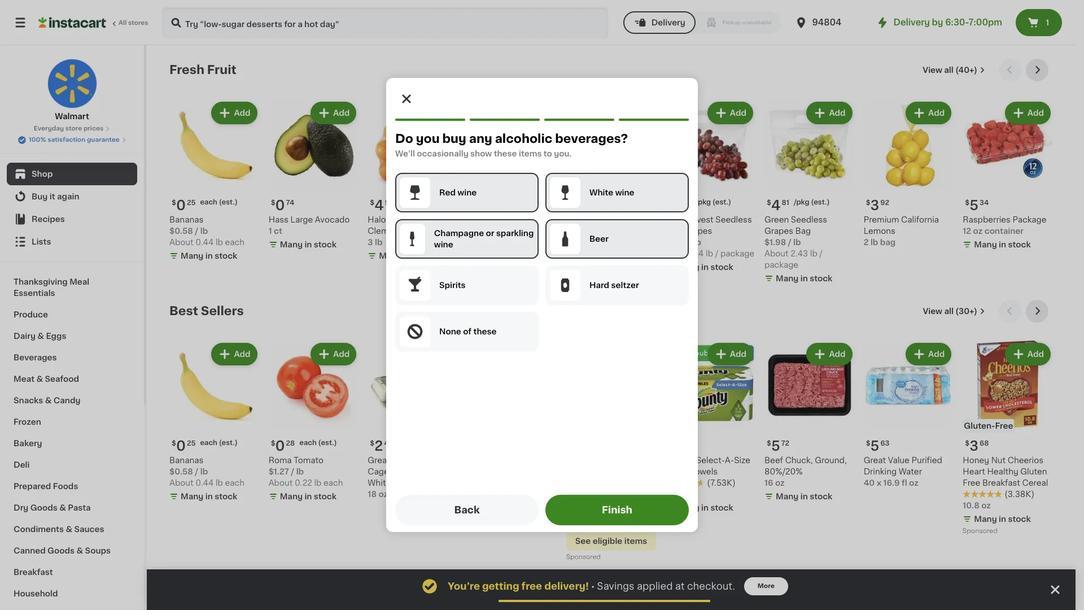 Task type: describe. For each thing, give the bounding box(es) containing it.
/pkg for 4
[[794, 199, 810, 205]]

everyday
[[34, 125, 64, 132]]

$ for $ 3 92
[[867, 199, 871, 206]]

sun
[[666, 216, 681, 224]]

none of these
[[440, 328, 497, 336]]

1 vertical spatial 12
[[666, 491, 674, 499]]

view all (40+) button
[[919, 59, 990, 81]]

bananas for 4
[[170, 216, 204, 224]]

$5.23 per package (estimated) element
[[666, 194, 756, 214]]

condiments & sauces link
[[7, 519, 137, 540]]

/pkg (est.) for 4
[[794, 199, 830, 205]]

dairy & eggs
[[14, 332, 66, 340]]

1 inside hass large avocado 1 ct
[[269, 227, 272, 235]]

canned
[[14, 547, 46, 555]]

12 ct
[[666, 491, 684, 499]]

$ for $ 5 72
[[767, 440, 772, 447]]

container
[[985, 227, 1024, 235]]

seedless inside green seedless grapes bag $1.98 / lb about 2.43 lb / package
[[791, 216, 828, 224]]

1 item carousel region from the top
[[170, 59, 1054, 291]]

$ 3 92
[[867, 199, 890, 212]]

$0.28 each (estimated) element
[[269, 435, 359, 455]]

each inside '$ 0 25 each (est.)'
[[200, 199, 217, 205]]

delivery for delivery
[[652, 19, 686, 27]]

(est.) for $ 4 81
[[812, 199, 830, 205]]

free inside the honey nut cheerios heart healthy gluten free breakfast cereal
[[964, 479, 981, 487]]

finish
[[602, 506, 633, 515]]

many down hass large avocado 1 ct
[[280, 241, 303, 248]]

eggs inside the "dairy & eggs" link
[[46, 332, 66, 340]]

breakfast inside the honey nut cheerios heart healthy gluten free breakfast cereal
[[983, 479, 1021, 487]]

household link
[[7, 583, 137, 605]]

bananas $0.58 / lb about 0.44 lb each for 4
[[170, 216, 245, 246]]

/ right 2.4
[[716, 250, 719, 257]]

delivery!
[[545, 582, 589, 591]]

many down container
[[975, 241, 998, 248]]

cereal
[[1023, 479, 1049, 487]]

94804
[[813, 18, 842, 27]]

$ for $ 4 81
[[767, 199, 772, 206]]

delivery by 6:30-7:00pm
[[894, 18, 1003, 27]]

about inside green seedless grapes bag $1.98 / lb about 2.43 lb / package
[[765, 250, 789, 257]]

free inside great value grade aa cage free large white eggs 18 oz
[[391, 468, 409, 476]]

green
[[765, 216, 789, 224]]

condiments
[[14, 525, 64, 533]]

$0.25 each (estimated) element for 4
[[170, 194, 260, 214]]

/pkg for 23
[[696, 199, 711, 205]]

x inside product group
[[574, 504, 579, 512]]

items inside do you buy any alcoholic beverages? we'll occasionally show these items to you.
[[519, 150, 542, 158]]

2 inside premium california lemons 2 lb bag
[[864, 238, 869, 246]]

$ for $ 3 68
[[966, 440, 970, 447]]

bananas $0.58 / lb about 0.44 lb each for 2
[[170, 457, 245, 487]]

4 for $ 4 97
[[375, 199, 384, 212]]

10.8 oz
[[964, 502, 992, 510]]

x inside great value purified drinking water 40 x 16.9 fl oz
[[877, 479, 882, 487]]

sponsored badge image for many in stock
[[467, 506, 501, 512]]

5 for $ 5 34
[[970, 199, 979, 212]]

stock inside button
[[513, 493, 535, 501]]

$ for $ 0 28
[[271, 440, 275, 447]]

wine for white wine
[[616, 189, 635, 197]]

guarantee
[[87, 137, 120, 143]]

oz inside great value grade aa cage free large white eggs 18 oz
[[379, 491, 388, 499]]

100% satisfaction guarantee button
[[18, 133, 127, 145]]

each inside lime 42 1 each
[[572, 227, 592, 235]]

view for 3
[[923, 307, 943, 315]]

alcoholic
[[495, 133, 553, 145]]

bakery link
[[7, 433, 137, 454]]

walmart
[[55, 112, 89, 120]]

& left soups
[[77, 547, 83, 555]]

more button
[[745, 577, 789, 596]]

many down lime 42 1 each
[[578, 241, 601, 248]]

by
[[933, 18, 944, 27]]

bag
[[881, 238, 896, 246]]

view all (30+) button
[[919, 300, 990, 322]]

4 for $ 4 81
[[772, 199, 781, 212]]

oz inside 2 strawberries 16 oz container
[[478, 227, 487, 235]]

more
[[758, 583, 775, 589]]

$ for $ 2 42
[[370, 440, 375, 447]]

deli
[[14, 461, 30, 469]]

frozen
[[14, 418, 41, 426]]

dry goods & pasta
[[14, 504, 91, 512]]

each (est.) for $ 0 25
[[200, 440, 238, 447]]

$ 2 42
[[370, 440, 393, 453]]

0 for $ 0 28
[[275, 440, 285, 453]]

/ inside the roma tomato $1.27 / lb about 0.22 lb each
[[291, 468, 295, 476]]

bakery
[[14, 440, 42, 448]]

wine for red wine
[[458, 189, 477, 197]]

buy it again
[[32, 193, 79, 201]]

0 for $ 0 74
[[275, 199, 285, 212]]

all stores
[[119, 20, 148, 26]]

snacks & candy link
[[7, 390, 137, 411]]

(est.) inside '$ 0 25 each (est.)'
[[219, 199, 238, 205]]

oz inside raspberries package 12 oz container
[[974, 227, 983, 235]]

green seedless grapes bag $1.98 / lb about 2.43 lb / package
[[765, 216, 828, 269]]

condiments & sauces
[[14, 525, 104, 533]]

(7.53k)
[[708, 479, 736, 487]]

hard
[[590, 281, 610, 289]]

lime
[[567, 216, 586, 224]]

wine inside champagne or sparkling wine
[[434, 241, 454, 249]]

it
[[50, 193, 55, 201]]

applied
[[637, 582, 673, 591]]

view for 5
[[923, 66, 943, 74]]

snacks
[[14, 397, 43, 405]]

many down 12 ct
[[677, 504, 700, 512]]

sauces
[[74, 525, 104, 533]]

2 inside 2 strawberries 16 oz container
[[474, 199, 483, 212]]

$ 5 63
[[867, 440, 890, 453]]

instacart logo image
[[38, 16, 106, 29]]

prepared
[[14, 483, 51, 490]]

white inside add your shopping preferences element
[[590, 189, 614, 197]]

40
[[864, 479, 875, 487]]

treatment tracker modal dialog
[[147, 570, 1076, 610]]

add your shopping preferences element
[[386, 78, 698, 532]]

champagne
[[434, 229, 484, 237]]

& for condiments
[[66, 525, 72, 533]]

main content containing 0
[[147, 45, 1076, 610]]

package inside green seedless grapes bag $1.98 / lb about 2.43 lb / package
[[765, 261, 799, 269]]

63
[[881, 440, 890, 447]]

$ for $ 0 25
[[172, 440, 176, 447]]

breakfast link
[[7, 562, 137, 583]]

stores
[[128, 20, 148, 26]]

any
[[469, 133, 493, 145]]

many in stock inside button
[[479, 493, 535, 501]]

1 vertical spatial these
[[474, 328, 497, 336]]

ct inside hass large avocado 1 ct
[[274, 227, 282, 235]]

prices
[[84, 125, 104, 132]]

grapes inside green seedless grapes bag $1.98 / lb about 2.43 lb / package
[[765, 227, 794, 235]]

100% satisfaction guarantee
[[29, 137, 120, 143]]

sponsored badge image for honey nut cheerios heart healthy gluten free breakfast cereal
[[964, 528, 998, 535]]

many down 2.4
[[677, 263, 700, 271]]

2 item carousel region from the top
[[170, 300, 1054, 568]]

delivery for delivery by 6:30-7:00pm
[[894, 18, 931, 27]]

many inside button
[[479, 493, 501, 501]]

california for halos california clementines 3 lb
[[393, 216, 431, 224]]

2 vertical spatial 2
[[375, 440, 383, 453]]

canned goods & soups
[[14, 547, 111, 555]]

2 strawberries 16 oz container
[[467, 199, 530, 235]]

0.44 for 4
[[196, 238, 214, 246]]

seedless inside "sun harvest seedless red grapes $2.18 / lb about 2.4 lb / package"
[[716, 216, 752, 224]]

value for 2
[[392, 457, 414, 465]]

fl
[[902, 479, 908, 487]]

prepared foods
[[14, 483, 78, 490]]

1 vertical spatial breakfast
[[14, 568, 53, 576]]

thanksgiving meal essentials
[[14, 278, 89, 297]]

hass large avocado 1 ct
[[269, 216, 350, 235]]

checkout.
[[688, 582, 736, 591]]

23
[[683, 199, 691, 206]]

oz right 10.8
[[982, 502, 992, 510]]

16 inside beef chuck, ground, 80%/20% 16 oz
[[765, 479, 774, 487]]

harvest
[[683, 216, 714, 224]]

$4.81 per package (estimated) element
[[765, 194, 855, 214]]

lb inside halos california clementines 3 lb
[[375, 238, 383, 246]]

goods for canned
[[48, 547, 75, 555]]

snacks & candy
[[14, 397, 80, 405]]

3 for $ 3 92
[[871, 199, 880, 212]]

savings
[[597, 582, 635, 591]]

free
[[522, 582, 543, 591]]

each inside the roma tomato $1.27 / lb about 0.22 lb each
[[324, 479, 343, 487]]

(est.) for $ 0 28
[[318, 440, 337, 447]]

92
[[881, 199, 890, 206]]

many down clementines
[[379, 252, 402, 260]]

18
[[368, 491, 377, 499]]

$ for $ 0 33
[[569, 199, 573, 206]]

74
[[286, 199, 295, 206]]

7:00pm
[[969, 18, 1003, 27]]

back
[[454, 506, 480, 515]]

recipes
[[32, 215, 65, 223]]

each (est.) for $ 0 28
[[300, 440, 337, 447]]

$ 0 25 each (est.)
[[172, 199, 238, 212]]

value for 5
[[889, 457, 910, 465]]

(est.) inside the $5.23 per package (estimated) element
[[713, 199, 732, 205]]

service type group
[[624, 11, 781, 34]]

$ 3 68
[[966, 440, 990, 453]]

•
[[592, 582, 595, 591]]

many down 10.8 oz
[[975, 515, 998, 523]]

0 vertical spatial free
[[996, 422, 1014, 430]]

frozen link
[[7, 411, 137, 433]]

5 for $ 5 63
[[871, 440, 880, 453]]

many down $ 0 25
[[181, 493, 204, 501]]



Task type: locate. For each thing, give the bounding box(es) containing it.
0 horizontal spatial delivery
[[652, 19, 686, 27]]

each (est.) inside $0.28 each (estimated) element
[[300, 440, 337, 447]]

1 vertical spatial free
[[391, 468, 409, 476]]

/pkg (est.) for 23
[[696, 199, 732, 205]]

large
[[291, 216, 313, 224], [411, 468, 433, 476]]

$ inside $ 4 97
[[370, 199, 375, 206]]

0 horizontal spatial 16
[[467, 227, 476, 235]]

honey nut cheerios heart healthy gluten free breakfast cereal
[[964, 457, 1049, 487]]

$0.25 each (estimated) element
[[170, 194, 260, 214], [170, 435, 260, 455]]

1 horizontal spatial 3
[[871, 199, 880, 212]]

1 vertical spatial goods
[[48, 547, 75, 555]]

great up cage
[[368, 457, 390, 465]]

you're getting free delivery!
[[448, 582, 589, 591]]

2.43
[[791, 250, 809, 257]]

0 for $ 0 25
[[176, 440, 186, 453]]

halos
[[368, 216, 391, 224]]

2 vertical spatial 3
[[970, 440, 979, 453]]

show
[[471, 150, 492, 158]]

0 vertical spatial item carousel region
[[170, 59, 1054, 291]]

& left the sauces at the left of page
[[66, 525, 72, 533]]

bananas down $ 0 25
[[170, 457, 204, 465]]

red down occasionally
[[440, 189, 456, 197]]

2 up cage
[[375, 440, 383, 453]]

great for 5
[[864, 457, 887, 465]]

68
[[980, 440, 990, 447]]

2 great from the left
[[864, 457, 887, 465]]

1 horizontal spatial /pkg (est.)
[[794, 199, 830, 205]]

1 horizontal spatial delivery
[[894, 18, 931, 27]]

0 vertical spatial 2
[[474, 199, 483, 212]]

(est.) for $ 0 25
[[219, 440, 238, 447]]

12 down paper
[[666, 491, 674, 499]]

$ inside '$ 0 25 each (est.)'
[[172, 199, 176, 206]]

0 vertical spatial bananas
[[170, 216, 204, 224]]

5 left 63
[[871, 440, 880, 453]]

heart
[[964, 468, 986, 476]]

roma
[[269, 457, 292, 465]]

candy
[[54, 397, 80, 405]]

1 horizontal spatial grapes
[[765, 227, 794, 235]]

None search field
[[162, 7, 609, 38]]

great for 2
[[368, 457, 390, 465]]

1 horizontal spatial package
[[765, 261, 799, 269]]

1 horizontal spatial items
[[625, 538, 648, 545]]

1 vertical spatial 25
[[187, 440, 196, 447]]

grapes down harvest
[[684, 227, 713, 235]]

/pkg inside the $5.23 per package (estimated) element
[[696, 199, 711, 205]]

0 vertical spatial breakfast
[[983, 479, 1021, 487]]

2 4 from the left
[[375, 199, 384, 212]]

each
[[200, 199, 217, 205], [572, 227, 592, 235], [225, 238, 245, 246], [200, 440, 217, 447], [300, 440, 317, 447], [225, 479, 245, 487], [324, 479, 343, 487]]

2 25 from the top
[[187, 440, 196, 447]]

$0.58 for 2
[[170, 468, 193, 476]]

1 horizontal spatial seedless
[[791, 216, 828, 224]]

0 vertical spatial view
[[923, 66, 943, 74]]

product group
[[170, 99, 260, 264], [269, 99, 359, 252], [368, 99, 458, 264], [467, 99, 557, 237], [567, 99, 657, 252], [666, 99, 756, 275], [765, 99, 855, 286], [864, 99, 955, 248], [964, 99, 1054, 252], [170, 341, 260, 505], [269, 341, 359, 505], [368, 341, 458, 500], [467, 341, 557, 515], [567, 341, 657, 564], [666, 341, 756, 516], [765, 341, 855, 505], [864, 341, 955, 489], [964, 341, 1054, 538]]

0 horizontal spatial great
[[368, 457, 390, 465]]

all for 3
[[945, 307, 954, 315]]

oz inside great value purified drinking water 40 x 16.9 fl oz
[[910, 479, 919, 487]]

$ for $ 0 74
[[271, 199, 275, 206]]

2 each (est.) from the left
[[300, 440, 337, 447]]

beverages?
[[556, 133, 628, 145]]

fruit
[[207, 64, 237, 76]]

0 vertical spatial these
[[494, 150, 517, 158]]

0 horizontal spatial 2
[[375, 440, 383, 453]]

goods for dry
[[30, 504, 57, 512]]

1 horizontal spatial eggs
[[393, 479, 413, 487]]

meat
[[14, 375, 34, 383]]

2 $0.58 from the top
[[170, 468, 193, 476]]

oz right fl
[[910, 479, 919, 487]]

0 horizontal spatial free
[[391, 468, 409, 476]]

(40+)
[[956, 66, 978, 74]]

1 vertical spatial x
[[574, 504, 579, 512]]

1 inside button
[[1047, 19, 1050, 27]]

25 for $ 0 25 each (est.)
[[187, 199, 196, 206]]

25 inside '$ 0 25 each (est.)'
[[187, 199, 196, 206]]

1
[[1047, 19, 1050, 27], [269, 227, 272, 235], [567, 227, 570, 235]]

0 vertical spatial eggs
[[46, 332, 66, 340]]

sellers
[[201, 305, 244, 317]]

& right meat
[[36, 375, 43, 383]]

2 0.44 from the top
[[196, 479, 214, 487]]

premium
[[864, 216, 900, 224]]

0 horizontal spatial breakfast
[[14, 568, 53, 576]]

hard seltzer
[[590, 281, 639, 289]]

2 bananas $0.58 / lb about 0.44 lb each from the top
[[170, 457, 245, 487]]

ct down paper
[[676, 491, 684, 499]]

2 bananas from the top
[[170, 457, 204, 465]]

these inside do you buy any alcoholic beverages? we'll occasionally show these items to you.
[[494, 150, 517, 158]]

product group containing ★★★★★
[[567, 341, 657, 564]]

/pkg (est.)
[[794, 199, 830, 205], [696, 199, 732, 205]]

goods down condiments & sauces at bottom left
[[48, 547, 75, 555]]

0.44 down '$ 0 25 each (est.)'
[[196, 238, 214, 246]]

2.4
[[692, 250, 704, 257]]

$ 4 81
[[767, 199, 790, 212]]

avocado
[[315, 216, 350, 224]]

1 /pkg (est.) from the left
[[794, 199, 830, 205]]

$ 5 72
[[767, 440, 790, 453]]

$ inside $ 3 92
[[867, 199, 871, 206]]

0 horizontal spatial 1
[[269, 227, 272, 235]]

$ for $ 0 25 each (est.)
[[172, 199, 176, 206]]

value up water
[[889, 457, 910, 465]]

you
[[416, 133, 440, 145]]

1 horizontal spatial wine
[[458, 189, 477, 197]]

you.
[[554, 150, 572, 158]]

1 $0.25 each (estimated) element from the top
[[170, 194, 260, 214]]

about inside the roma tomato $1.27 / lb about 0.22 lb each
[[269, 479, 293, 487]]

california right premium
[[902, 216, 940, 224]]

seltzer
[[612, 281, 639, 289]]

x right 8 at the right
[[574, 504, 579, 512]]

large down grade at left bottom
[[411, 468, 433, 476]]

large inside great value grade aa cage free large white eggs 18 oz
[[411, 468, 433, 476]]

see
[[576, 538, 591, 545]]

& left "pasta"
[[59, 504, 66, 512]]

& for dairy
[[37, 332, 44, 340]]

white down cage
[[368, 479, 391, 487]]

these down alcoholic
[[494, 150, 517, 158]]

about inside "sun harvest seedless red grapes $2.18 / lb about 2.4 lb / package"
[[666, 250, 690, 257]]

cheerios
[[1008, 457, 1044, 465]]

0 for $ 0 33
[[573, 199, 583, 212]]

3 left 92
[[871, 199, 880, 212]]

these
[[494, 150, 517, 158], [474, 328, 497, 336]]

each (est.) inside $0.25 each (estimated) element
[[200, 440, 238, 447]]

household
[[14, 590, 58, 598]]

wine
[[458, 189, 477, 197], [616, 189, 635, 197], [434, 241, 454, 249]]

0 for $ 0 25 each (est.)
[[176, 199, 186, 212]]

1 grapes from the left
[[765, 227, 794, 235]]

bananas $0.58 / lb about 0.44 lb each down '$ 0 25 each (est.)'
[[170, 216, 245, 246]]

healthy
[[988, 468, 1019, 476]]

many
[[280, 241, 303, 248], [578, 241, 601, 248], [975, 241, 998, 248], [181, 252, 204, 260], [379, 252, 402, 260], [677, 263, 700, 271], [776, 274, 799, 282], [181, 493, 204, 501], [479, 493, 501, 501], [776, 493, 799, 501], [280, 493, 303, 501], [677, 504, 700, 512], [975, 515, 998, 523], [578, 518, 601, 526]]

1 horizontal spatial free
[[964, 479, 981, 487]]

0 horizontal spatial items
[[519, 150, 542, 158]]

& for meat
[[36, 375, 43, 383]]

34
[[980, 199, 990, 206]]

1 horizontal spatial 2
[[474, 199, 483, 212]]

$ inside $ 5 34
[[966, 199, 970, 206]]

purified
[[912, 457, 943, 465]]

0 vertical spatial 3
[[871, 199, 880, 212]]

all left (30+)
[[945, 307, 954, 315]]

16
[[467, 227, 476, 235], [765, 479, 774, 487]]

0 vertical spatial package
[[721, 250, 755, 257]]

1 horizontal spatial 16
[[765, 479, 774, 487]]

add button
[[213, 103, 256, 123], [312, 103, 356, 123], [510, 103, 554, 123], [709, 103, 753, 123], [808, 103, 852, 123], [907, 103, 951, 123], [1007, 103, 1050, 123], [213, 344, 256, 364], [312, 344, 356, 364], [411, 344, 455, 364], [510, 344, 554, 364], [709, 344, 753, 364], [808, 344, 852, 364], [907, 344, 951, 364], [1007, 344, 1050, 364]]

(est.) left $ 0 74
[[219, 199, 238, 205]]

25 for $ 0 25
[[187, 440, 196, 447]]

$0.58 down $ 0 25
[[170, 468, 193, 476]]

(est.) right 81
[[812, 199, 830, 205]]

eggs inside great value grade aa cage free large white eggs 18 oz
[[393, 479, 413, 487]]

0 vertical spatial $0.58
[[170, 227, 193, 235]]

ground,
[[815, 457, 847, 465]]

1 horizontal spatial large
[[411, 468, 433, 476]]

red down sun
[[666, 227, 682, 235]]

1 horizontal spatial x
[[877, 479, 882, 487]]

1 each (est.) from the left
[[200, 440, 238, 447]]

beef
[[765, 457, 784, 465]]

large down 74
[[291, 216, 313, 224]]

we'll
[[396, 150, 415, 158]]

0 inside $0.28 each (estimated) element
[[275, 440, 285, 453]]

back button
[[396, 495, 539, 525]]

1 horizontal spatial value
[[889, 457, 910, 465]]

white up 33
[[590, 189, 614, 197]]

2 grapes from the left
[[684, 227, 713, 235]]

1 view from the top
[[923, 66, 943, 74]]

0 vertical spatial x
[[877, 479, 882, 487]]

package inside "sun harvest seedless red grapes $2.18 / lb about 2.4 lb / package"
[[721, 250, 755, 257]]

red wine
[[440, 189, 477, 197]]

1 vertical spatial $0.58
[[170, 468, 193, 476]]

in inside many in stock button
[[503, 493, 511, 501]]

all left the (40+)
[[945, 66, 954, 74]]

5 left 72
[[772, 440, 781, 453]]

/pkg (est.) inside $4.81 per package (estimated) element
[[794, 199, 830, 205]]

$ 0 74
[[271, 199, 295, 212]]

about down $1.27
[[269, 479, 293, 487]]

roma tomato $1.27 / lb about 0.22 lb each
[[269, 457, 343, 487]]

in
[[305, 241, 312, 248], [603, 241, 610, 248], [1000, 241, 1007, 248], [206, 252, 213, 260], [404, 252, 411, 260], [702, 263, 709, 271], [801, 274, 808, 282], [206, 493, 213, 501], [503, 493, 511, 501], [801, 493, 808, 501], [305, 493, 312, 501], [702, 504, 709, 512], [1000, 515, 1007, 523], [603, 518, 610, 526]]

container
[[489, 227, 530, 235]]

items inside see eligible items button
[[625, 538, 648, 545]]

(est.)
[[219, 199, 238, 205], [812, 199, 830, 205], [713, 199, 732, 205], [219, 440, 238, 447], [318, 440, 337, 447]]

2 vertical spatial sponsored badge image
[[567, 554, 601, 561]]

about down $ 0 25
[[170, 479, 194, 487]]

0 horizontal spatial wine
[[434, 241, 454, 249]]

42 inside $ 2 42
[[384, 440, 393, 447]]

(est.) inside $4.81 per package (estimated) element
[[812, 199, 830, 205]]

1 vertical spatial all
[[945, 307, 954, 315]]

lb inside premium california lemons 2 lb bag
[[871, 238, 879, 246]]

1 4 from the left
[[772, 199, 781, 212]]

1 vertical spatial bananas $0.58 / lb about 0.44 lb each
[[170, 457, 245, 487]]

0
[[176, 199, 186, 212], [275, 199, 285, 212], [573, 199, 583, 212], [176, 440, 186, 453], [275, 440, 285, 453]]

sponsored badge image
[[467, 506, 501, 512], [964, 528, 998, 535], [567, 554, 601, 561]]

items down alcoholic
[[519, 150, 542, 158]]

16 down 80%/20%
[[765, 479, 774, 487]]

0 vertical spatial 25
[[187, 199, 196, 206]]

$ inside $ 0 28
[[271, 440, 275, 447]]

all
[[945, 66, 954, 74], [945, 307, 954, 315]]

1 /pkg from the left
[[794, 199, 810, 205]]

many down 2.43
[[776, 274, 799, 282]]

0 vertical spatial $0.25 each (estimated) element
[[170, 194, 260, 214]]

eggs down $ 2 42 in the bottom left of the page
[[393, 479, 413, 487]]

free down heart
[[964, 479, 981, 487]]

1 horizontal spatial great
[[864, 457, 887, 465]]

/ right $1.27
[[291, 468, 295, 476]]

1 vertical spatial 42
[[384, 440, 393, 447]]

buy
[[32, 193, 48, 201]]

$ 0 25
[[172, 440, 196, 453]]

2 /pkg from the left
[[696, 199, 711, 205]]

0 horizontal spatial x
[[574, 504, 579, 512]]

1 vertical spatial 16
[[765, 479, 774, 487]]

0 vertical spatial 16
[[467, 227, 476, 235]]

white inside great value grade aa cage free large white eggs 18 oz
[[368, 479, 391, 487]]

1 horizontal spatial each (est.)
[[300, 440, 337, 447]]

25 inside $ 0 25
[[187, 440, 196, 447]]

white wine
[[590, 189, 635, 197]]

1 all from the top
[[945, 66, 954, 74]]

0 vertical spatial all
[[945, 66, 954, 74]]

3 inside halos california clementines 3 lb
[[368, 238, 373, 246]]

soups
[[85, 547, 111, 555]]

1 horizontal spatial 4
[[772, 199, 781, 212]]

oz right 1.48
[[599, 504, 608, 512]]

everyday store prices
[[34, 125, 104, 132]]

2 horizontal spatial free
[[996, 422, 1014, 430]]

0.44 down $ 0 25
[[196, 479, 214, 487]]

1 horizontal spatial 42
[[588, 216, 598, 224]]

grapes inside "sun harvest seedless red grapes $2.18 / lb about 2.4 lb / package"
[[684, 227, 713, 235]]

$ inside the $ 5 72
[[767, 440, 772, 447]]

3 down the "halos"
[[368, 238, 373, 246]]

oz down strawberries on the left top of the page
[[478, 227, 487, 235]]

1 vertical spatial 0.44
[[196, 479, 214, 487]]

/pkg inside $4.81 per package (estimated) element
[[794, 199, 810, 205]]

2 horizontal spatial 2
[[864, 238, 869, 246]]

2 california from the left
[[902, 216, 940, 224]]

(est.) inside $0.28 each (estimated) element
[[318, 440, 337, 447]]

1 horizontal spatial sponsored badge image
[[567, 554, 601, 561]]

0 horizontal spatial red
[[440, 189, 456, 197]]

all
[[119, 20, 127, 26]]

$2.18
[[666, 238, 687, 246]]

dry goods & pasta link
[[7, 497, 137, 519]]

california up clementines
[[393, 216, 431, 224]]

$0.58 down '$ 0 25 each (est.)'
[[170, 227, 193, 235]]

seedless
[[791, 216, 828, 224], [716, 216, 752, 224]]

/ up 2.4
[[689, 238, 692, 246]]

many up back
[[479, 493, 501, 501]]

/ down $ 0 25
[[195, 468, 199, 476]]

ct down hass
[[274, 227, 282, 235]]

seedless up the bag
[[791, 216, 828, 224]]

(est.) right $ 0 25
[[219, 440, 238, 447]]

item carousel region
[[170, 59, 1054, 291], [170, 300, 1054, 568]]

0 vertical spatial 0.44
[[196, 238, 214, 246]]

/pkg (est.) right 81
[[794, 199, 830, 205]]

1 great from the left
[[368, 457, 390, 465]]

0 horizontal spatial 12
[[666, 491, 674, 499]]

1 bananas from the top
[[170, 216, 204, 224]]

$ inside the $ 5 63
[[867, 440, 871, 447]]

white
[[590, 189, 614, 197], [368, 479, 391, 487]]

goods down prepared foods
[[30, 504, 57, 512]]

breakfast down healthy
[[983, 479, 1021, 487]]

eggs down produce link
[[46, 332, 66, 340]]

great value purified drinking water 40 x 16.9 fl oz
[[864, 457, 943, 487]]

1 california from the left
[[393, 216, 431, 224]]

meat & seafood
[[14, 375, 79, 383]]

& left candy
[[45, 397, 52, 405]]

oz right 18
[[379, 491, 388, 499]]

5 for $ 5 72
[[772, 440, 781, 453]]

$ inside $ 3 68
[[966, 440, 970, 447]]

2 horizontal spatial wine
[[616, 189, 635, 197]]

0 vertical spatial large
[[291, 216, 313, 224]]

view left the (40+)
[[923, 66, 943, 74]]

/pkg right 81
[[794, 199, 810, 205]]

best
[[170, 305, 198, 317]]

16 left or
[[467, 227, 476, 235]]

paper
[[666, 468, 689, 476]]

these right of
[[474, 328, 497, 336]]

0 horizontal spatial 3
[[368, 238, 373, 246]]

see eligible items
[[576, 538, 648, 545]]

12 inside raspberries package 12 oz container
[[964, 227, 972, 235]]

value inside great value grade aa cage free large white eggs 18 oz
[[392, 457, 414, 465]]

many down 1.48
[[578, 518, 601, 526]]

main content
[[147, 45, 1076, 610]]

& right dairy
[[37, 332, 44, 340]]

1 bananas $0.58 / lb about 0.44 lb each from the top
[[170, 216, 245, 246]]

champagne or sparkling wine
[[434, 229, 534, 249]]

2 view from the top
[[923, 307, 943, 315]]

3 left 68
[[970, 440, 979, 453]]

80%/20%
[[765, 468, 803, 476]]

red inside "sun harvest seedless red grapes $2.18 / lb about 2.4 lb / package"
[[666, 227, 682, 235]]

all for 5
[[945, 66, 954, 74]]

delivery inside button
[[652, 19, 686, 27]]

$ 0 33
[[569, 199, 593, 212]]

view all (40+)
[[923, 66, 978, 74]]

breakfast up household
[[14, 568, 53, 576]]

canned goods & soups link
[[7, 540, 137, 562]]

2 $0.25 each (estimated) element from the top
[[170, 435, 260, 455]]

many inside product group
[[578, 518, 601, 526]]

0 vertical spatial ct
[[274, 227, 282, 235]]

1 horizontal spatial ct
[[676, 491, 684, 499]]

california for premium california lemons 2 lb bag
[[902, 216, 940, 224]]

value left grade at left bottom
[[392, 457, 414, 465]]

1 horizontal spatial white
[[590, 189, 614, 197]]

about down $2.18
[[666, 250, 690, 257]]

0 horizontal spatial 4
[[375, 199, 384, 212]]

large inside hass large avocado 1 ct
[[291, 216, 313, 224]]

1 $0.58 from the top
[[170, 227, 193, 235]]

$ inside $ 0 74
[[271, 199, 275, 206]]

/pkg (est.) up harvest
[[696, 199, 732, 205]]

2 vertical spatial free
[[964, 479, 981, 487]]

1 vertical spatial 2
[[864, 238, 869, 246]]

/pkg (est.) inside the $5.23 per package (estimated) element
[[696, 199, 732, 205]]

1 25 from the top
[[187, 199, 196, 206]]

0 vertical spatial 42
[[588, 216, 598, 224]]

16 inside 2 strawberries 16 oz container
[[467, 227, 476, 235]]

2 horizontal spatial 1
[[1047, 19, 1050, 27]]

grade
[[416, 457, 440, 465]]

each (est.) right $ 0 25
[[200, 440, 238, 447]]

4 left 97
[[375, 199, 384, 212]]

great inside great value grade aa cage free large white eggs 18 oz
[[368, 457, 390, 465]]

4 left 81
[[772, 199, 781, 212]]

0 vertical spatial items
[[519, 150, 542, 158]]

1 vertical spatial eggs
[[393, 479, 413, 487]]

(est.) up harvest
[[713, 199, 732, 205]]

2 horizontal spatial sponsored badge image
[[964, 528, 998, 535]]

28
[[286, 440, 295, 447]]

many in stock button
[[467, 341, 557, 505]]

5 23
[[673, 199, 691, 212]]

1 vertical spatial white
[[368, 479, 391, 487]]

2 value from the left
[[889, 457, 910, 465]]

1 vertical spatial items
[[625, 538, 648, 545]]

value inside great value purified drinking water 40 x 16.9 fl oz
[[889, 457, 910, 465]]

red
[[440, 189, 456, 197], [666, 227, 682, 235]]

bananas $0.58 / lb about 0.44 lb each down $ 0 25
[[170, 457, 245, 487]]

$ for $ 4 97
[[370, 199, 375, 206]]

1 horizontal spatial breakfast
[[983, 479, 1021, 487]]

2 all from the top
[[945, 307, 954, 315]]

0 horizontal spatial california
[[393, 216, 431, 224]]

about down '$ 0 25 each (est.)'
[[170, 238, 194, 246]]

walmart logo image
[[47, 59, 97, 108]]

california inside halos california clementines 3 lb
[[393, 216, 431, 224]]

goods
[[30, 504, 57, 512], [48, 547, 75, 555]]

0 vertical spatial red
[[440, 189, 456, 197]]

1 vertical spatial 3
[[368, 238, 373, 246]]

0 vertical spatial bananas $0.58 / lb about 0.44 lb each
[[170, 216, 245, 246]]

seedless down the $5.23 per package (estimated) element
[[716, 216, 752, 224]]

1 horizontal spatial red
[[666, 227, 682, 235]]

$ inside $ 4 81
[[767, 199, 772, 206]]

/ down '$ 0 25 each (est.)'
[[195, 227, 199, 235]]

0 horizontal spatial sponsored badge image
[[467, 506, 501, 512]]

0 horizontal spatial large
[[291, 216, 313, 224]]

$0.58 for 4
[[170, 227, 193, 235]]

oz inside beef chuck, ground, 80%/20% 16 oz
[[776, 479, 785, 487]]

x right 40
[[877, 479, 882, 487]]

great inside great value purified drinking water 40 x 16.9 fl oz
[[864, 457, 887, 465]]

oz down 80%/20%
[[776, 479, 785, 487]]

/ right 2.43
[[820, 250, 823, 257]]

bananas for 2
[[170, 457, 204, 465]]

2 horizontal spatial 3
[[970, 440, 979, 453]]

0 horizontal spatial package
[[721, 250, 755, 257]]

0 horizontal spatial /pkg (est.)
[[696, 199, 732, 205]]

many down '$ 0 25 each (est.)'
[[181, 252, 204, 260]]

$ for $ 5 34
[[966, 199, 970, 206]]

best sellers
[[170, 305, 244, 317]]

aa
[[442, 457, 453, 465]]

1 value from the left
[[392, 457, 414, 465]]

2 /pkg (est.) from the left
[[696, 199, 732, 205]]

2 up strawberries on the left top of the page
[[474, 199, 483, 212]]

12 down raspberries
[[964, 227, 972, 235]]

everyday store prices link
[[34, 124, 110, 133]]

$0.25 each (estimated) element for 2
[[170, 435, 260, 455]]

of
[[463, 328, 472, 336]]

red inside add your shopping preferences element
[[440, 189, 456, 197]]

1 horizontal spatial california
[[902, 216, 940, 224]]

1 0.44 from the top
[[196, 238, 214, 246]]

delivery inside "link"
[[894, 18, 931, 27]]

0 horizontal spatial seedless
[[716, 216, 752, 224]]

$ inside $ 0 33
[[569, 199, 573, 206]]

1 vertical spatial item carousel region
[[170, 300, 1054, 568]]

many down 80%/20%
[[776, 493, 799, 501]]

0 horizontal spatial ct
[[274, 227, 282, 235]]

0 horizontal spatial 42
[[384, 440, 393, 447]]

$ inside $ 0 25
[[172, 440, 176, 447]]

42 inside lime 42 1 each
[[588, 216, 598, 224]]

$ for $ 5 63
[[867, 440, 871, 447]]

0.44 for 2
[[196, 479, 214, 487]]

great up the drinking
[[864, 457, 887, 465]]

1 vertical spatial package
[[765, 261, 799, 269]]

1 inside lime 42 1 each
[[567, 227, 570, 235]]

items right eligible at the right bottom of page
[[625, 538, 648, 545]]

do you buy any alcoholic beverages? we'll occasionally show these items to you.
[[396, 133, 628, 158]]

0 vertical spatial sponsored badge image
[[467, 506, 501, 512]]

& for snacks
[[45, 397, 52, 405]]

16.9
[[884, 479, 900, 487]]

many down 0.22
[[280, 493, 303, 501]]

2 seedless from the left
[[716, 216, 752, 224]]

3 for $ 3 68
[[970, 440, 979, 453]]

25
[[187, 199, 196, 206], [187, 440, 196, 447]]

5 left 23 on the top right
[[673, 199, 681, 212]]

0 vertical spatial 12
[[964, 227, 972, 235]]

cage
[[368, 468, 389, 476]]

california inside premium california lemons 2 lb bag
[[902, 216, 940, 224]]

1 vertical spatial $0.25 each (estimated) element
[[170, 435, 260, 455]]

satisfaction
[[48, 137, 85, 143]]

$ inside $ 2 42
[[370, 440, 375, 447]]

1 seedless from the left
[[791, 216, 828, 224]]

package down 2.43
[[765, 261, 799, 269]]

$ 0 28
[[271, 440, 295, 453]]

42 up cage
[[384, 440, 393, 447]]

/ right $1.98
[[789, 238, 792, 246]]

grapes down the green
[[765, 227, 794, 235]]



Task type: vqa. For each thing, say whether or not it's contained in the screenshot.
$0.25 each (estimated) element
yes



